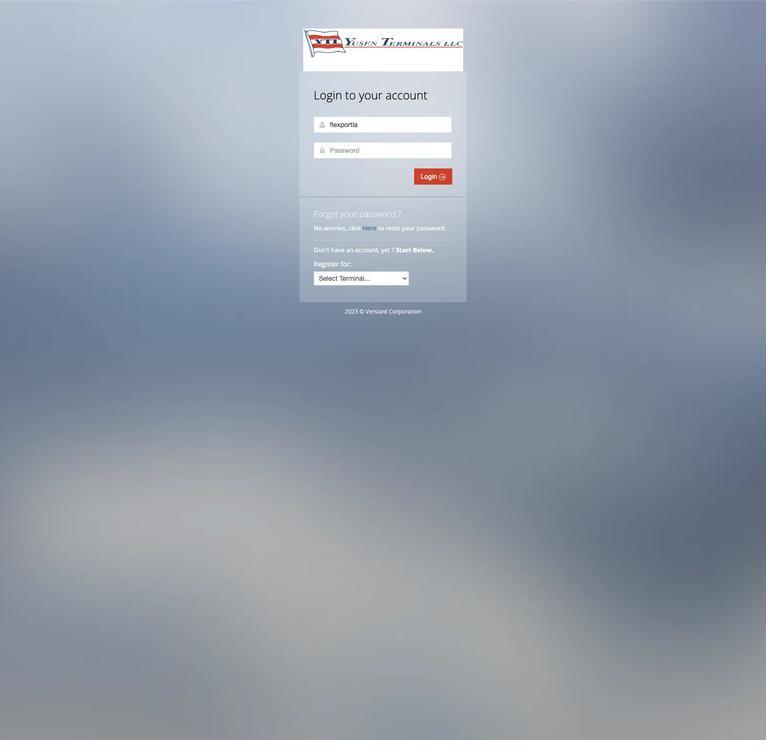 Task type: vqa. For each thing, say whether or not it's contained in the screenshot.
"don't"
yes



Task type: locate. For each thing, give the bounding box(es) containing it.
click
[[349, 224, 361, 233]]

0 horizontal spatial to
[[345, 87, 356, 103]]

0 vertical spatial your
[[359, 87, 383, 103]]

©
[[360, 308, 364, 316]]

0 horizontal spatial login
[[314, 87, 342, 103]]

password
[[360, 208, 396, 220]]

to
[[345, 87, 356, 103], [378, 224, 384, 233]]

1 vertical spatial your
[[340, 208, 357, 220]]

0 horizontal spatial ?
[[392, 246, 395, 254]]

1 horizontal spatial login
[[421, 173, 439, 181]]

your up username text box
[[359, 87, 383, 103]]

below.
[[413, 246, 434, 254]]

login button
[[414, 169, 453, 185]]

your up click
[[340, 208, 357, 220]]

1 horizontal spatial ?
[[398, 208, 401, 220]]

corporation
[[389, 308, 421, 316]]

? right yet
[[392, 246, 395, 254]]

password.
[[417, 224, 447, 233]]

? up reset
[[398, 208, 401, 220]]

.
[[434, 246, 435, 254]]

2 vertical spatial your
[[402, 224, 415, 233]]

?
[[398, 208, 401, 220], [392, 246, 395, 254]]

have
[[331, 246, 345, 254]]

2023
[[345, 308, 358, 316]]

here link
[[363, 224, 377, 233]]

1 vertical spatial to
[[378, 224, 384, 233]]

0 vertical spatial to
[[345, 87, 356, 103]]

lock image
[[319, 147, 326, 154]]

reset
[[386, 224, 401, 233]]

start
[[396, 246, 412, 254]]

0 vertical spatial ?
[[398, 208, 401, 220]]

login
[[314, 87, 342, 103], [421, 173, 439, 181]]

login for login
[[421, 173, 439, 181]]

no
[[314, 224, 322, 233]]

login for login to your account
[[314, 87, 342, 103]]

your
[[359, 87, 383, 103], [340, 208, 357, 220], [402, 224, 415, 233]]

0 horizontal spatial your
[[340, 208, 357, 220]]

0 vertical spatial login
[[314, 87, 342, 103]]

1 horizontal spatial to
[[378, 224, 384, 233]]

to right the 'here' link
[[378, 224, 384, 233]]

forgot your password ? no worries, click here to reset your password.
[[314, 208, 447, 233]]

2 horizontal spatial your
[[402, 224, 415, 233]]

1 vertical spatial login
[[421, 173, 439, 181]]

for:
[[341, 260, 352, 269]]

to up username text box
[[345, 87, 356, 103]]

your right reset
[[402, 224, 415, 233]]

login inside button
[[421, 173, 439, 181]]

1 horizontal spatial your
[[359, 87, 383, 103]]

to inside "forgot your password ? no worries, click here to reset your password."
[[378, 224, 384, 233]]

here
[[363, 224, 377, 233]]



Task type: describe. For each thing, give the bounding box(es) containing it.
account
[[386, 87, 428, 103]]

? inside "forgot your password ? no worries, click here to reset your password."
[[398, 208, 401, 220]]

login to your account
[[314, 87, 428, 103]]

forgot
[[314, 208, 338, 220]]

yet
[[382, 246, 390, 254]]

account,
[[355, 246, 380, 254]]

Username text field
[[314, 117, 452, 133]]

versiant
[[366, 308, 388, 316]]

register
[[314, 260, 339, 269]]

worries,
[[324, 224, 347, 233]]

an
[[347, 246, 354, 254]]

don't
[[314, 246, 330, 254]]

2023 © versiant corporation
[[345, 308, 421, 316]]

1 vertical spatial ?
[[392, 246, 395, 254]]

swapright image
[[439, 174, 446, 181]]

don't have an account, yet ? start below. .
[[314, 246, 437, 254]]

register for:
[[314, 260, 352, 269]]

Password password field
[[314, 142, 452, 159]]

user image
[[319, 121, 326, 129]]



